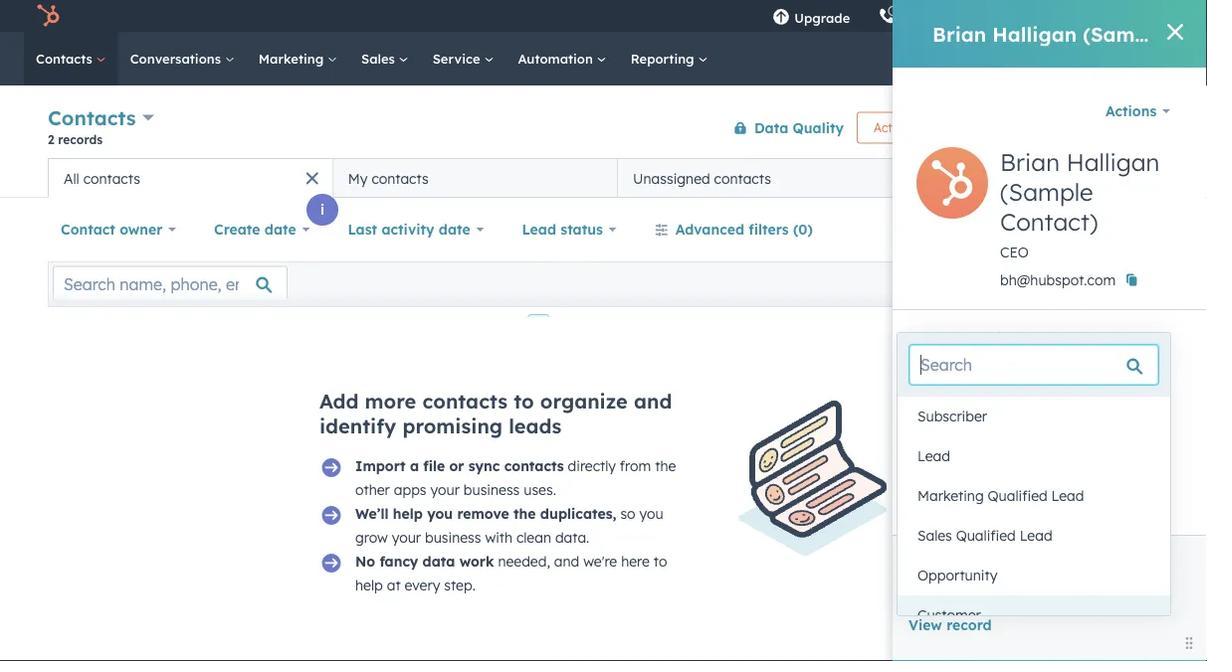 Task type: vqa. For each thing, say whether or not it's contained in the screenshot.
apple on the right of the page
no



Task type: locate. For each thing, give the bounding box(es) containing it.
all for all contacts
[[64, 170, 79, 187]]

identify
[[319, 414, 396, 439]]

qualified down marketing qualified lead
[[956, 527, 1016, 545]]

the inside directly from the other apps your business uses.
[[655, 458, 676, 475]]

contacts for unassigned contacts
[[714, 170, 771, 187]]

marketing inside button
[[918, 488, 984, 505]]

actions button up edit popup button
[[857, 112, 944, 144]]

marketing for marketing qualified lead
[[918, 488, 984, 505]]

marketing left sales link
[[259, 50, 327, 67]]

all contacts
[[64, 170, 140, 187]]

add left view
[[945, 169, 973, 187]]

from
[[620, 458, 651, 475]]

(sample for con
[[1083, 21, 1165, 46]]

upgrade image
[[772, 9, 790, 27]]

1 vertical spatial halligan
[[1067, 147, 1160, 177]]

1 horizontal spatial date
[[439, 221, 470, 238]]

0 vertical spatial to
[[514, 389, 534, 414]]

you left remove
[[427, 506, 453, 523]]

1 all from the left
[[1086, 169, 1103, 187]]

0 horizontal spatial date
[[265, 221, 296, 238]]

remove
[[457, 506, 509, 523]]

0 horizontal spatial actions button
[[857, 112, 944, 144]]

actions right quality
[[874, 120, 915, 135]]

1 vertical spatial create
[[214, 221, 260, 238]]

contact down the all contacts
[[61, 221, 115, 238]]

0 vertical spatial bh@hubspot.com
[[1000, 272, 1116, 289]]

date right the "activity"
[[439, 221, 470, 238]]

0 vertical spatial create
[[1059, 120, 1096, 135]]

1 horizontal spatial help
[[393, 506, 423, 523]]

0 vertical spatial the
[[655, 458, 676, 475]]

create inside popup button
[[214, 221, 260, 238]]

directly from the other apps your business uses.
[[355, 458, 676, 499]]

data
[[754, 119, 788, 136]]

1 horizontal spatial brian
[[1000, 147, 1060, 177]]

(sample inside brian halligan (sample contact) ceo
[[1000, 177, 1093, 207]]

marketplaces button
[[908, 0, 950, 32]]

your up fancy
[[392, 529, 421, 547]]

add inside add more contacts to organize and identify promising leads
[[319, 389, 359, 414]]

all views link
[[1073, 158, 1159, 198]]

the right from
[[655, 458, 676, 475]]

halligan
[[993, 21, 1077, 46], [1067, 147, 1160, 177]]

0 horizontal spatial owner
[[120, 221, 163, 238]]

marketing qualified lead button
[[898, 477, 1170, 516]]

brian inside brian halligan (sample contact) ceo
[[1000, 147, 1060, 177]]

i button
[[940, 128, 972, 160], [307, 194, 338, 226]]

0 vertical spatial contact
[[61, 221, 115, 238]]

1 horizontal spatial create
[[1059, 120, 1096, 135]]

number
[[951, 444, 994, 459]]

0 horizontal spatial to
[[514, 389, 534, 414]]

the up clean
[[514, 506, 536, 523]]

create contact button
[[1042, 112, 1159, 144]]

contacts down hubspot link
[[36, 50, 96, 67]]

create contact
[[1059, 120, 1142, 135]]

automation
[[518, 50, 597, 67]]

1 vertical spatial (sample
[[1000, 177, 1093, 207]]

contacts inside add more contacts to organize and identify promising leads
[[422, 389, 508, 414]]

1 horizontal spatial contact
[[1100, 120, 1142, 135]]

i button up add view (3/5)
[[940, 128, 972, 160]]

work
[[459, 553, 494, 571]]

0 horizontal spatial all
[[64, 170, 79, 187]]

customer
[[918, 607, 981, 624]]

Search search field
[[910, 345, 1158, 385]]

0 horizontal spatial brian
[[932, 21, 986, 46]]

2 all from the left
[[64, 170, 79, 187]]

all inside "all views" link
[[1086, 169, 1103, 187]]

opportunity
[[918, 567, 997, 585]]

search image
[[1165, 52, 1179, 66]]

0 vertical spatial i button
[[940, 128, 972, 160]]

brian halligan (sample con
[[932, 21, 1207, 46]]

marketing link
[[247, 32, 349, 86]]

you
[[427, 506, 453, 523], [639, 506, 663, 523]]

you inside the 'so you grow your business with clean data.'
[[639, 506, 663, 523]]

help
[[393, 506, 423, 523], [355, 577, 383, 595]]

lead left "status"
[[522, 221, 556, 238]]

sales for sales
[[361, 50, 399, 67]]

1 horizontal spatial your
[[430, 482, 460, 499]]

1 horizontal spatial contact
[[913, 507, 957, 522]]

contacts up uses.
[[504, 458, 564, 475]]

1 horizontal spatial i
[[954, 135, 958, 153]]

so
[[620, 506, 636, 523]]

all down 2 records
[[64, 170, 79, 187]]

advanced filters (0)
[[675, 221, 813, 238]]

2 records
[[48, 132, 103, 147]]

i button left last
[[307, 194, 338, 226]]

1 vertical spatial contact
[[1012, 329, 1065, 346]]

1 vertical spatial qualified
[[956, 527, 1016, 545]]

0 horizontal spatial contact owner
[[61, 221, 163, 238]]

actions inside contacts banner
[[874, 120, 915, 135]]

1 horizontal spatial and
[[634, 389, 672, 414]]

contact inside dropdown button
[[1012, 329, 1065, 346]]

0 horizontal spatial your
[[392, 529, 421, 547]]

service
[[433, 50, 484, 67]]

contacts up import a file or sync contacts
[[422, 389, 508, 414]]

actions button inside contacts banner
[[857, 112, 944, 144]]

1 vertical spatial the
[[514, 506, 536, 523]]

file
[[423, 458, 445, 475]]

brian for con
[[932, 21, 986, 46]]

create for create date
[[214, 221, 260, 238]]

contacts inside button
[[714, 170, 771, 187]]

every
[[405, 577, 440, 595]]

john smith image
[[1070, 7, 1088, 25]]

contacts banner
[[48, 102, 1159, 158]]

marketing down phone number
[[918, 488, 984, 505]]

subscriber button
[[898, 397, 1170, 437]]

0 vertical spatial add
[[945, 169, 973, 187]]

my
[[348, 170, 368, 187]]

close image
[[1167, 24, 1183, 40]]

0 vertical spatial qualified
[[988, 488, 1048, 505]]

other
[[355, 482, 390, 499]]

johnsmith
[[1092, 7, 1151, 24]]

clean
[[516, 529, 551, 547]]

advanced filters (0) button
[[642, 210, 826, 250]]

to inside add more contacts to organize and identify promising leads
[[514, 389, 534, 414]]

0 horizontal spatial you
[[427, 506, 453, 523]]

all inside all contacts button
[[64, 170, 79, 187]]

1 horizontal spatial you
[[639, 506, 663, 523]]

about this contact
[[936, 329, 1065, 346]]

contact owner down the all contacts
[[61, 221, 163, 238]]

help down the apps on the left bottom of page
[[393, 506, 423, 523]]

contact up 'sales qualified lead'
[[913, 507, 957, 522]]

lead left number
[[918, 448, 950, 465]]

1 vertical spatial and
[[554, 553, 579, 571]]

add inside 'popup button'
[[945, 169, 973, 187]]

0 vertical spatial and
[[634, 389, 672, 414]]

1 vertical spatial i
[[320, 201, 324, 218]]

actions up create contact
[[1106, 103, 1157, 120]]

qualified down lead button
[[988, 488, 1048, 505]]

1 horizontal spatial actions button
[[1093, 92, 1183, 131]]

contact inside button
[[1100, 120, 1142, 135]]

fancy
[[380, 553, 418, 571]]

0 horizontal spatial i button
[[307, 194, 338, 226]]

0 vertical spatial business
[[464, 482, 520, 499]]

lead inside 'popup button'
[[522, 221, 556, 238]]

1 vertical spatial i button
[[307, 194, 338, 226]]

1 vertical spatial contact owner
[[913, 507, 995, 522]]

0 horizontal spatial sales
[[361, 50, 399, 67]]

menu
[[759, 0, 1183, 32]]

0 horizontal spatial contact
[[1012, 329, 1065, 346]]

owner up search name, phone, email addresses, or company 'search field'
[[120, 221, 163, 238]]

1 vertical spatial contacts
[[48, 105, 136, 130]]

1 horizontal spatial contact owner
[[913, 507, 995, 522]]

contacts right my
[[372, 170, 429, 187]]

email
[[913, 375, 944, 390]]

ceo
[[1000, 244, 1029, 261]]

contacts for my contacts
[[372, 170, 429, 187]]

customer button
[[898, 596, 1170, 636]]

brian up the 'contact)'
[[1000, 147, 1060, 177]]

hubspot link
[[24, 4, 75, 28]]

sales up opportunity
[[918, 527, 952, 545]]

1 vertical spatial business
[[425, 529, 481, 547]]

0 vertical spatial i
[[954, 135, 958, 153]]

sales left service
[[361, 50, 399, 67]]

contacts up advanced filters (0)
[[714, 170, 771, 187]]

date
[[265, 221, 296, 238], [439, 221, 470, 238]]

needed, and we're here to help at every step.
[[355, 553, 667, 595]]

contact owner
[[61, 221, 163, 238], [913, 507, 995, 522]]

date left last
[[265, 221, 296, 238]]

0 vertical spatial owner
[[120, 221, 163, 238]]

add left more
[[319, 389, 359, 414]]

owner up 'sales qualified lead'
[[961, 507, 995, 522]]

i for topmost i "button"
[[954, 135, 958, 153]]

0 horizontal spatial create
[[214, 221, 260, 238]]

0 vertical spatial (sample
[[1083, 21, 1165, 46]]

0 horizontal spatial actions
[[874, 120, 915, 135]]

sales qualified lead
[[918, 527, 1052, 545]]

you right so
[[639, 506, 663, 523]]

0 vertical spatial brian
[[932, 21, 986, 46]]

1 vertical spatial add
[[319, 389, 359, 414]]

0 horizontal spatial contact
[[61, 221, 115, 238]]

actions for rightmost actions popup button
[[1106, 103, 1157, 120]]

your inside the 'so you grow your business with clean data.'
[[392, 529, 421, 547]]

business
[[464, 482, 520, 499], [425, 529, 481, 547]]

to
[[514, 389, 534, 414], [654, 553, 667, 571]]

list box containing subscriber
[[898, 397, 1170, 636]]

export button
[[981, 271, 1045, 297]]

contacts down records
[[83, 170, 140, 187]]

1 horizontal spatial i button
[[940, 128, 972, 160]]

brian left settings icon
[[932, 21, 986, 46]]

2 you from the left
[[639, 506, 663, 523]]

1 vertical spatial help
[[355, 577, 383, 595]]

contact right this
[[1012, 329, 1065, 346]]

halligan inside brian halligan (sample contact) ceo
[[1067, 147, 1160, 177]]

1 vertical spatial actions
[[874, 120, 915, 135]]

create date
[[214, 221, 296, 238]]

1 horizontal spatial sales
[[918, 527, 952, 545]]

create inside button
[[1059, 120, 1096, 135]]

uses.
[[524, 482, 556, 499]]

contact
[[1100, 120, 1142, 135], [1012, 329, 1065, 346]]

with
[[485, 529, 513, 547]]

create for create contact
[[1059, 120, 1096, 135]]

brian halligan (sample contact) ceo
[[1000, 147, 1160, 261]]

0 horizontal spatial i
[[320, 201, 324, 218]]

0 vertical spatial actions
[[1106, 103, 1157, 120]]

calling icon image
[[878, 8, 896, 26]]

create up all views
[[1059, 120, 1096, 135]]

contact owner up 'sales qualified lead'
[[913, 507, 995, 522]]

0 vertical spatial contact
[[1100, 120, 1142, 135]]

business up "we'll help you remove the duplicates,"
[[464, 482, 520, 499]]

and down data.
[[554, 553, 579, 571]]

contact
[[61, 221, 115, 238], [913, 507, 957, 522]]

brian for contact)
[[1000, 147, 1060, 177]]

business inside directly from the other apps your business uses.
[[464, 482, 520, 499]]

all left views
[[1086, 169, 1103, 187]]

brian
[[932, 21, 986, 46], [1000, 147, 1060, 177]]

phone
[[913, 444, 948, 459]]

0 horizontal spatial and
[[554, 553, 579, 571]]

lead status
[[522, 221, 603, 238]]

0 vertical spatial contact owner
[[61, 221, 163, 238]]

1 horizontal spatial add
[[945, 169, 973, 187]]

your down file
[[430, 482, 460, 499]]

1 horizontal spatial owner
[[961, 507, 995, 522]]

business up data
[[425, 529, 481, 547]]

1 vertical spatial brian
[[1000, 147, 1060, 177]]

0 vertical spatial marketing
[[259, 50, 327, 67]]

and up from
[[634, 389, 672, 414]]

1 horizontal spatial marketing
[[918, 488, 984, 505]]

1 horizontal spatial all
[[1086, 169, 1103, 187]]

help down no
[[355, 577, 383, 595]]

add more contacts to organize and identify promising leads
[[319, 389, 672, 439]]

0 horizontal spatial marketing
[[259, 50, 327, 67]]

0 vertical spatial halligan
[[993, 21, 1077, 46]]

contact up all views
[[1100, 120, 1142, 135]]

0 horizontal spatial help
[[355, 577, 383, 595]]

halligan for contact)
[[1067, 147, 1160, 177]]

1 vertical spatial marketing
[[918, 488, 984, 505]]

0 vertical spatial sales
[[361, 50, 399, 67]]

0 vertical spatial your
[[430, 482, 460, 499]]

to left organize
[[514, 389, 534, 414]]

1 vertical spatial to
[[654, 553, 667, 571]]

quality
[[793, 119, 844, 136]]

list box
[[898, 397, 1170, 636]]

1 horizontal spatial to
[[654, 553, 667, 571]]

(0)
[[793, 221, 813, 238]]

to right "here"
[[654, 553, 667, 571]]

sync
[[468, 458, 500, 475]]

1 vertical spatial sales
[[918, 527, 952, 545]]

your inside directly from the other apps your business uses.
[[430, 482, 460, 499]]

1 horizontal spatial the
[[655, 458, 676, 475]]

at
[[387, 577, 401, 595]]

0 vertical spatial help
[[393, 506, 423, 523]]

last activity date
[[348, 221, 470, 238]]

contacts up records
[[48, 105, 136, 130]]

bh@hubspot.com
[[1000, 272, 1116, 289], [913, 389, 1028, 407]]

actions button down search image
[[1093, 92, 1183, 131]]

1 vertical spatial your
[[392, 529, 421, 547]]

automation link
[[506, 32, 619, 86]]

1 horizontal spatial actions
[[1106, 103, 1157, 120]]

sales inside button
[[918, 527, 952, 545]]

0 horizontal spatial add
[[319, 389, 359, 414]]

create down all contacts button
[[214, 221, 260, 238]]



Task type: describe. For each thing, give the bounding box(es) containing it.
menu containing johnsmith
[[759, 0, 1183, 32]]

lead status button
[[509, 210, 630, 250]]

marketing qualified lead
[[918, 488, 1084, 505]]

no fancy data work
[[355, 553, 494, 571]]

data
[[423, 553, 455, 571]]

sales qualified lead button
[[898, 516, 1170, 556]]

marketing for marketing
[[259, 50, 327, 67]]

save button
[[909, 560, 992, 600]]

activity
[[382, 221, 434, 238]]

contact owner inside popup button
[[61, 221, 163, 238]]

all views
[[1086, 169, 1146, 187]]

conversations link
[[118, 32, 247, 86]]

lead down the phone number text field
[[1052, 488, 1084, 505]]

halligan for con
[[993, 21, 1077, 46]]

notifications image
[[1028, 9, 1046, 27]]

status
[[561, 221, 603, 238]]

about
[[936, 329, 978, 346]]

filters
[[749, 221, 789, 238]]

notifications button
[[1020, 0, 1054, 32]]

view
[[977, 169, 1009, 187]]

0 horizontal spatial the
[[514, 506, 536, 523]]

contact owner button
[[48, 210, 189, 250]]

edit
[[1070, 277, 1092, 292]]

qualified for sales
[[956, 527, 1016, 545]]

opportunity button
[[898, 556, 1170, 596]]

contacts inside popup button
[[48, 105, 136, 130]]

edit columns
[[1070, 277, 1141, 292]]

grow
[[355, 529, 388, 547]]

and inside add more contacts to organize and identify promising leads
[[634, 389, 672, 414]]

Phone number text field
[[913, 441, 1187, 481]]

caret image
[[909, 335, 921, 340]]

import
[[355, 458, 406, 475]]

all contacts button
[[48, 158, 333, 198]]

pagination navigation
[[452, 314, 632, 341]]

or
[[449, 458, 464, 475]]

email bh@hubspot.com
[[913, 375, 1028, 407]]

we're
[[583, 553, 617, 571]]

view record
[[909, 617, 992, 634]]

sales link
[[349, 32, 421, 86]]

data quality button
[[720, 108, 845, 148]]

create date button
[[201, 210, 323, 250]]

add view (3/5)
[[945, 169, 1048, 187]]

1 vertical spatial bh@hubspot.com
[[913, 389, 1028, 407]]

view record link
[[909, 617, 992, 634]]

duplicates,
[[540, 506, 616, 523]]

edit button
[[917, 147, 988, 226]]

about this contact button
[[893, 310, 1187, 364]]

actions for actions popup button within contacts banner
[[874, 120, 915, 135]]

organize
[[540, 389, 628, 414]]

last
[[348, 221, 377, 238]]

1 vertical spatial contact
[[913, 507, 957, 522]]

upgrade
[[794, 9, 850, 26]]

here
[[621, 553, 650, 571]]

apps
[[394, 482, 427, 499]]

phone number
[[913, 444, 994, 459]]

1 you from the left
[[427, 506, 453, 523]]

Search HubSpot search field
[[928, 42, 1171, 76]]

save
[[933, 571, 967, 589]]

help button
[[954, 0, 988, 32]]

contact inside popup button
[[61, 221, 115, 238]]

add for add view (3/5)
[[945, 169, 973, 187]]

1 date from the left
[[265, 221, 296, 238]]

sales for sales qualified lead
[[918, 527, 952, 545]]

add view (3/5) button
[[910, 158, 1073, 198]]

advanced
[[675, 221, 744, 238]]

this
[[983, 329, 1008, 346]]

to inside needed, and we're here to help at every step.
[[654, 553, 667, 571]]

import a file or sync contacts
[[355, 458, 564, 475]]

reporting link
[[619, 32, 720, 86]]

reporting
[[631, 50, 698, 67]]

conversations
[[130, 50, 225, 67]]

no
[[355, 553, 375, 571]]

lead button
[[898, 437, 1170, 477]]

promising
[[402, 414, 503, 439]]

i for i "button" to the left
[[320, 201, 324, 218]]

directly
[[568, 458, 616, 475]]

unassigned contacts button
[[618, 158, 902, 198]]

add for add more contacts to organize and identify promising leads
[[319, 389, 359, 414]]

calling icon button
[[870, 3, 904, 29]]

help inside needed, and we're here to help at every step.
[[355, 577, 383, 595]]

con
[[1171, 21, 1207, 46]]

1 vertical spatial owner
[[961, 507, 995, 522]]

help image
[[962, 9, 980, 27]]

hubspot image
[[36, 4, 60, 28]]

marketplaces image
[[920, 9, 938, 27]]

data quality
[[754, 119, 844, 136]]

subscriber
[[918, 408, 987, 425]]

record
[[947, 617, 992, 634]]

settings image
[[995, 8, 1013, 26]]

views
[[1108, 169, 1146, 187]]

johnsmith button
[[1058, 0, 1181, 32]]

columns
[[1095, 277, 1141, 292]]

and inside needed, and we're here to help at every step.
[[554, 553, 579, 571]]

qualified for marketing
[[988, 488, 1048, 505]]

my contacts button
[[333, 158, 618, 198]]

contacts link
[[24, 32, 118, 86]]

owner inside contact owner popup button
[[120, 221, 163, 238]]

0 vertical spatial contacts
[[36, 50, 96, 67]]

leads
[[509, 414, 562, 439]]

contacts button
[[48, 103, 154, 132]]

so you grow your business with clean data.
[[355, 506, 663, 547]]

contacts for all contacts
[[83, 170, 140, 187]]

2 date from the left
[[439, 221, 470, 238]]

needed,
[[498, 553, 550, 571]]

lead down "marketing qualified lead" button
[[1020, 527, 1052, 545]]

all for all views
[[1086, 169, 1103, 187]]

edit columns button
[[1057, 271, 1154, 297]]

step.
[[444, 577, 476, 595]]

we'll
[[355, 506, 389, 523]]

(sample for contact)
[[1000, 177, 1093, 207]]

Search name, phone, email addresses, or company search field
[[53, 266, 288, 302]]

more
[[365, 389, 416, 414]]

business inside the 'so you grow your business with clean data.'
[[425, 529, 481, 547]]

my contacts
[[348, 170, 429, 187]]

settings link
[[992, 5, 1016, 26]]



